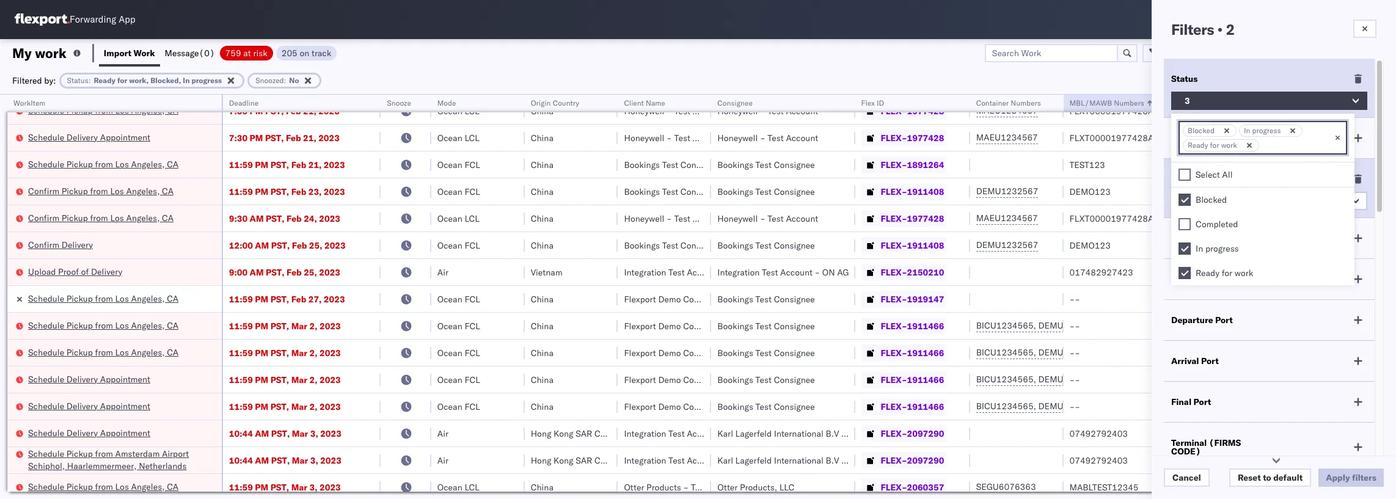 Task type: locate. For each thing, give the bounding box(es) containing it.
consignee inside button
[[718, 98, 753, 108]]

lcl for schedule pickup from los angeles, ca link for 11:59 pm pst, mar 3, 2023
[[465, 482, 480, 493]]

07492792403
[[1070, 428, 1129, 439], [1070, 455, 1129, 466]]

5 ocean fcl from the top
[[438, 321, 480, 332]]

1 vertical spatial test
[[1250, 401, 1265, 412]]

consignee button
[[712, 96, 843, 108]]

11 flex- from the top
[[881, 374, 908, 385]]

international for schedule delivery appointment
[[774, 428, 824, 439]]

schedule delivery appointment link for 7:30 pm pst, feb 21, 2023
[[28, 131, 150, 143]]

work down the 'completed'
[[1235, 268, 1254, 279]]

progress down the 'completed'
[[1206, 243, 1240, 254]]

from inside schedule pickup from amsterdam airport schiphol, haarlemmermeer, netherlands
[[95, 448, 113, 459]]

schedule delivery appointment for 7:30 pm pst, feb 21, 2023
[[28, 132, 150, 143]]

resize handle column header for mode
[[510, 95, 525, 499]]

1 numbers from the left
[[1011, 98, 1042, 108]]

9 schedule from the top
[[28, 428, 64, 439]]

flxt00001977428a down mbl/mawb numbers
[[1070, 132, 1154, 143]]

1 schedule from the top
[[28, 105, 64, 116]]

2 bicu1234565, from the top
[[977, 347, 1037, 358]]

1 jaehyung choi - test destination agen from the top
[[1250, 159, 1397, 170]]

:
[[88, 76, 91, 85], [284, 76, 286, 85]]

maeu1234567 for schedule pickup from los angeles, ca
[[977, 105, 1039, 116]]

0 vertical spatial flex-2097290
[[881, 428, 945, 439]]

work up by:
[[35, 44, 67, 61]]

jaehyung for demo123
[[1250, 186, 1286, 197]]

7:30 pm pst, feb 21, 2023 down snoozed : no
[[229, 105, 340, 116]]

-
[[667, 105, 672, 116], [761, 105, 766, 116], [667, 132, 672, 143], [761, 132, 766, 143], [1308, 159, 1314, 170], [1308, 186, 1314, 197], [667, 213, 672, 224], [761, 213, 766, 224], [1308, 240, 1314, 251], [722, 267, 727, 278], [815, 267, 821, 278], [1070, 294, 1076, 305], [1076, 294, 1081, 305], [1070, 321, 1076, 332], [1076, 321, 1081, 332], [1070, 348, 1076, 359], [1076, 348, 1081, 359], [1070, 374, 1076, 385], [1076, 374, 1081, 385], [1070, 401, 1076, 412], [1076, 401, 1081, 412], [722, 428, 727, 439], [722, 455, 727, 466], [684, 482, 689, 493]]

3 schedule pickup from los angeles, ca button from the top
[[28, 319, 179, 333]]

port right final
[[1194, 397, 1212, 408]]

3, for airport
[[310, 455, 318, 466]]

hong for schedule delivery appointment
[[531, 428, 552, 439]]

1 vertical spatial flex-1911408
[[881, 240, 945, 251]]

1 2, from the top
[[310, 321, 318, 332]]

schedule pickup from los angeles, ca link for 7:30 pm pst, feb 21, 2023
[[28, 104, 179, 116]]

0 vertical spatial assignment
[[1312, 374, 1357, 385]]

2 destination from the top
[[1334, 186, 1379, 197]]

2 schedule pickup from los angeles, ca from the top
[[28, 159, 179, 170]]

6 11:59 from the top
[[229, 374, 253, 385]]

port right departure
[[1216, 315, 1234, 326]]

7 ocean from the top
[[438, 294, 463, 305]]

bicu1234565,
[[977, 320, 1037, 331], [977, 347, 1037, 358], [977, 374, 1037, 385], [977, 401, 1037, 412]]

0 horizontal spatial ag
[[744, 267, 756, 278]]

container numbers
[[977, 98, 1042, 108]]

: for status
[[88, 76, 91, 85]]

0 vertical spatial flex-1977428
[[881, 105, 945, 116]]

flxt00001977428a for confirm pickup from los angeles, ca
[[1070, 213, 1154, 224]]

2 agen from the top
[[1381, 186, 1397, 197]]

1 vertical spatial confirm pickup from los angeles, ca
[[28, 212, 174, 223]]

am for schedule pickup from amsterdam airport schiphol, haarlemmermeer, netherlands
[[255, 455, 269, 466]]

confirm pickup from los angeles, ca link for first confirm pickup from los angeles, ca button from the bottom
[[28, 212, 174, 224]]

7 11:59 from the top
[[229, 401, 253, 412]]

schedule pickup from los angeles, ca for 7:30 pm pst, feb 21, 2023
[[28, 105, 179, 116]]

1 b.v from the top
[[826, 428, 840, 439]]

risk right at
[[1184, 133, 1199, 144]]

ready up workitem button
[[94, 76, 116, 85]]

017482927423
[[1070, 267, 1134, 278]]

0 vertical spatial flxt00001977428a
[[1070, 105, 1154, 116]]

2 flex-2097290 from the top
[[881, 455, 945, 466]]

9:30 am pst, feb 24, 2023
[[229, 213, 341, 224]]

0 vertical spatial 1977428
[[908, 105, 945, 116]]

1 vertical spatial work
[[1222, 141, 1238, 150]]

resize handle column header for client name
[[697, 95, 712, 499]]

in down operator
[[1245, 126, 1251, 135]]

status up the 3
[[1172, 73, 1198, 84]]

flxt00001977428a up 017482927423
[[1070, 213, 1154, 224]]

os
[[1362, 15, 1374, 24]]

1 international from the top
[[774, 428, 824, 439]]

flxt00001977428a
[[1070, 105, 1154, 116], [1070, 132, 1154, 143], [1070, 213, 1154, 224]]

2 flex-1911466 from the top
[[881, 348, 945, 359]]

otter left products
[[625, 482, 645, 493]]

0 horizontal spatial in
[[183, 76, 190, 85]]

1 schedule delivery appointment link from the top
[[28, 131, 150, 143]]

: for snoozed
[[284, 76, 286, 85]]

2 vertical spatial flex-1977428
[[881, 213, 945, 224]]

21, down 205 on track
[[303, 105, 317, 116]]

snoozed down 205 at the top left
[[256, 76, 284, 85]]

port right arrival
[[1202, 356, 1220, 367]]

2 jaehyung choi - test destination agen from the top
[[1250, 186, 1397, 197]]

0 horizontal spatial name
[[646, 98, 666, 108]]

1 vertical spatial hong kong sar china
[[531, 455, 618, 466]]

9:00 am pst, feb 25, 2023
[[229, 267, 341, 278]]

ocean lcl
[[438, 105, 480, 116], [438, 132, 480, 143], [438, 213, 480, 224], [438, 482, 480, 493]]

0 vertical spatial 10:44 am pst, mar 3, 2023
[[229, 428, 342, 439]]

schedule for second 'schedule delivery appointment' button from the top
[[28, 374, 64, 385]]

products
[[647, 482, 682, 493]]

resize handle column header for flex id
[[956, 95, 971, 499]]

0 vertical spatial choi
[[1288, 159, 1306, 170]]

am
[[250, 213, 264, 224], [255, 240, 269, 251], [250, 267, 264, 278], [255, 428, 269, 439], [255, 455, 269, 466]]

5 flex- from the top
[[881, 213, 908, 224]]

7 schedule from the top
[[28, 374, 64, 385]]

0 vertical spatial wi
[[1280, 374, 1288, 385]]

0 vertical spatial snoozed
[[256, 76, 284, 85]]

1 horizontal spatial snoozed
[[1172, 174, 1207, 185]]

feb up 11:59 pm pst, feb 21, 2023
[[286, 132, 301, 143]]

flex-1977428 down flex-1891264
[[881, 213, 945, 224]]

1977428 up 1891264
[[908, 132, 945, 143]]

0 vertical spatial karl lagerfeld international b.v c/o bleckmann
[[718, 428, 902, 439]]

7:30 pm pst, feb 21, 2023 for schedule delivery appointment
[[229, 132, 340, 143]]

1 schedule pickup from los angeles, ca from the top
[[28, 105, 179, 116]]

flex-1977428 right flex
[[881, 105, 945, 116]]

at
[[1172, 133, 1181, 144]]

7:30 down 759
[[229, 105, 248, 116]]

0 horizontal spatial in progress
[[1196, 243, 1240, 254]]

flxt00001977428a up test123 at top
[[1070, 105, 1154, 116]]

for left work, at the left of page
[[117, 76, 127, 85]]

lcl for 7:30 pm pst, feb 21, 2023's schedule delivery appointment link
[[465, 132, 480, 143]]

status right by:
[[67, 76, 88, 85]]

4 fcl from the top
[[465, 294, 480, 305]]

otter left the products,
[[718, 482, 738, 493]]

25, down 24,
[[309, 240, 323, 251]]

schedule pickup from los angeles, ca for 11:59 pm pst, mar 2, 2023
[[28, 347, 179, 358]]

no down select
[[1185, 196, 1197, 207]]

0 vertical spatial client
[[625, 98, 644, 108]]

flex-2097290 button
[[862, 425, 947, 442], [862, 425, 947, 442], [862, 452, 947, 469], [862, 452, 947, 469]]

10 resize handle column header from the left
[[1229, 95, 1244, 499]]

flex-1919147
[[881, 294, 945, 305]]

demo
[[659, 294, 681, 305], [659, 321, 681, 332], [659, 348, 681, 359], [659, 374, 681, 385], [659, 401, 681, 412]]

import work button
[[99, 39, 160, 67]]

for down the 'completed'
[[1223, 268, 1233, 279]]

7:30 pm pst, feb 21, 2023 for schedule pickup from los angeles, ca
[[229, 105, 340, 116]]

4 flexport demo consignee from the top
[[625, 374, 725, 385]]

0 vertical spatial jaehyung choi - test destination agen
[[1250, 159, 1397, 170]]

0 horizontal spatial otter
[[625, 482, 645, 493]]

flex-2097290
[[881, 428, 945, 439], [881, 455, 945, 466]]

schedule for schedule pickup from los angeles, ca button for 7:30 pm pst, feb 21, 2023
[[28, 105, 64, 116]]

4 flexport from the top
[[625, 374, 657, 385]]

flex-1911408 up flex-2150210
[[881, 240, 945, 251]]

11:59 pm pst, feb 21, 2023
[[229, 159, 345, 170]]

1 vertical spatial 25,
[[304, 267, 317, 278]]

6 schedule pickup from los angeles, ca from the top
[[28, 481, 179, 492]]

2 demo123 from the top
[[1070, 240, 1111, 251]]

14 flex- from the top
[[881, 455, 908, 466]]

0 vertical spatial b.v
[[826, 428, 840, 439]]

1 vertical spatial international
[[774, 455, 824, 466]]

id
[[877, 98, 885, 108]]

7:30 down deadline
[[229, 132, 248, 143]]

759
[[225, 47, 241, 58]]

21,
[[303, 105, 317, 116], [303, 132, 317, 143], [309, 159, 322, 170]]

1911408 down 1891264
[[908, 186, 945, 197]]

1 vertical spatial name
[[1199, 274, 1223, 285]]

netherlands
[[139, 461, 187, 472]]

2,
[[310, 321, 318, 332], [310, 348, 318, 359], [310, 374, 318, 385], [310, 401, 318, 412]]

4 ocean fcl from the top
[[438, 294, 480, 305]]

25, up 27, on the bottom of the page
[[304, 267, 317, 278]]

5 fcl from the top
[[465, 321, 480, 332]]

2 c/o from the top
[[842, 455, 857, 466]]

bleckmann
[[859, 428, 902, 439], [859, 455, 902, 466]]

2 vertical spatial port
[[1194, 397, 1212, 408]]

feb left 24,
[[287, 213, 302, 224]]

2 resize handle column header from the left
[[366, 95, 381, 499]]

work up all
[[1222, 141, 1238, 150]]

flex-1977428 up flex-1891264
[[881, 132, 945, 143]]

demo123
[[1070, 186, 1111, 197], [1070, 240, 1111, 251]]

delivery inside button
[[62, 239, 93, 250]]

demo123 up 017482927423
[[1070, 240, 1111, 251]]

delivery
[[67, 132, 98, 143], [62, 239, 93, 250], [91, 266, 122, 277], [67, 374, 98, 385], [67, 401, 98, 412], [67, 428, 98, 439]]

appointment for 10:44 am pst, mar 3, 2023
[[100, 428, 150, 439]]

3 flex-1911466 from the top
[[881, 374, 945, 385]]

progress down (0)
[[192, 76, 222, 85]]

1 -- from the top
[[1070, 294, 1081, 305]]

1977428 down 1891264
[[908, 213, 945, 224]]

21, for schedule pickup from los angeles, ca button for 7:30 pm pst, feb 21, 2023
[[303, 105, 317, 116]]

1 destination from the top
[[1334, 159, 1379, 170]]

0 vertical spatial client name
[[625, 98, 666, 108]]

integration test account - karl lagerfeld for schedule delivery appointment
[[625, 428, 784, 439]]

1 vertical spatial 1977428
[[908, 132, 945, 143]]

21, up 11:59 pm pst, feb 21, 2023
[[303, 132, 317, 143]]

resize handle column header
[[207, 95, 222, 499], [366, 95, 381, 499], [417, 95, 431, 499], [510, 95, 525, 499], [604, 95, 618, 499], [697, 95, 712, 499], [841, 95, 856, 499], [956, 95, 971, 499], [1049, 95, 1064, 499], [1229, 95, 1244, 499], [1323, 95, 1337, 499], [1366, 95, 1380, 499]]

1 appointment from the top
[[100, 132, 150, 143]]

1 vertical spatial maeu1234567
[[977, 132, 1039, 143]]

0 vertical spatial kong
[[554, 428, 574, 439]]

departure port
[[1172, 315, 1234, 326]]

1 vertical spatial 2097290
[[908, 455, 945, 466]]

12 ocean from the top
[[438, 482, 463, 493]]

1 2097290 from the top
[[908, 428, 945, 439]]

0 vertical spatial confirm pickup from los angeles, ca link
[[28, 185, 174, 197]]

1 vertical spatial wi
[[1280, 401, 1288, 412]]

2 vertical spatial choi
[[1288, 240, 1306, 251]]

file exception button
[[1169, 44, 1253, 62], [1169, 44, 1253, 62]]

1 horizontal spatial :
[[284, 76, 286, 85]]

6 ocean from the top
[[438, 240, 463, 251]]

0 vertical spatial 7:30
[[229, 105, 248, 116]]

0 vertical spatial mode
[[438, 98, 456, 108]]

0 horizontal spatial on
[[729, 267, 742, 278]]

0 horizontal spatial mode
[[438, 98, 456, 108]]

in progress down the 'completed'
[[1196, 243, 1240, 254]]

numbers right container at the top
[[1011, 98, 1042, 108]]

0 vertical spatial hong kong sar china
[[531, 428, 618, 439]]

delivery for 7:30
[[67, 132, 98, 143]]

2 vertical spatial flxt00001977428a
[[1070, 213, 1154, 224]]

wi
[[1280, 374, 1288, 385], [1280, 401, 1288, 412]]

2 vertical spatial confirm
[[28, 239, 59, 250]]

9 resize handle column header from the left
[[1049, 95, 1064, 499]]

confirm inside the confirm delivery link
[[28, 239, 59, 250]]

0 vertical spatial sar
[[576, 428, 593, 439]]

1 vertical spatial client name
[[1172, 274, 1223, 285]]

3 destination from the top
[[1334, 240, 1379, 251]]

1 horizontal spatial no
[[1185, 196, 1197, 207]]

0 vertical spatial 1911408
[[908, 186, 945, 197]]

demo123 down test123 at top
[[1070, 186, 1111, 197]]

1 vertical spatial confirm pickup from los angeles, ca button
[[28, 212, 174, 225]]

2 07492792403 from the top
[[1070, 455, 1129, 466]]

1911408 up '2150210'
[[908, 240, 945, 251]]

4 schedule from the top
[[28, 293, 64, 304]]

1 vertical spatial 7:30
[[229, 132, 248, 143]]

pickup for 11:59 pm pst, feb 21, 2023
[[67, 159, 93, 170]]

2 confirm from the top
[[28, 212, 59, 223]]

1 horizontal spatial ag
[[838, 267, 849, 278]]

air for schedule pickup from amsterdam airport schiphol, haarlemmermeer, netherlands
[[438, 455, 449, 466]]

batch action
[[1328, 47, 1381, 58]]

karl lagerfeld international b.v c/o bleckmann
[[718, 428, 902, 439], [718, 455, 902, 466]]

actions
[[1345, 98, 1370, 108]]

0 vertical spatial destination
[[1334, 159, 1379, 170]]

2 horizontal spatial for
[[1223, 268, 1233, 279]]

2097290 for schedule pickup from amsterdam airport schiphol, haarlemmermeer, netherlands
[[908, 455, 945, 466]]

1 horizontal spatial numbers
[[1115, 98, 1145, 108]]

schedule for third schedule pickup from los angeles, ca button
[[28, 320, 64, 331]]

flex-1977428 for schedule pickup from los angeles, ca
[[881, 105, 945, 116]]

25,
[[309, 240, 323, 251], [304, 267, 317, 278]]

schedule delivery appointment link for 10:44 am pst, mar 3, 2023
[[28, 427, 150, 439]]

1 karl lagerfeld international b.v c/o bleckmann from the top
[[718, 428, 902, 439]]

0 vertical spatial 2097290
[[908, 428, 945, 439]]

2 lcl from the top
[[465, 132, 480, 143]]

2 schedule from the top
[[28, 132, 64, 143]]

flexport
[[625, 294, 657, 305], [625, 321, 657, 332], [625, 348, 657, 359], [625, 374, 657, 385], [625, 401, 657, 412]]

blocked up the 'completed'
[[1196, 194, 1228, 205]]

ready for work down the 'completed'
[[1196, 268, 1254, 279]]

feb
[[286, 105, 301, 116], [286, 132, 301, 143], [291, 159, 306, 170], [291, 186, 306, 197], [287, 213, 302, 224], [292, 240, 307, 251], [287, 267, 302, 278], [291, 294, 306, 305]]

upload
[[28, 266, 56, 277]]

3 confirm from the top
[[28, 239, 59, 250]]

1 vertical spatial integration test account - karl lagerfeld
[[625, 455, 784, 466]]

agen for demo123
[[1381, 186, 1397, 197]]

2 otter from the left
[[718, 482, 738, 493]]

2 : from the left
[[284, 76, 286, 85]]

1911466
[[908, 321, 945, 332], [908, 348, 945, 359], [908, 374, 945, 385], [908, 401, 945, 412]]

progress down operator
[[1253, 126, 1282, 135]]

no inside button
[[1185, 196, 1197, 207]]

1 horizontal spatial status
[[1172, 73, 1198, 84]]

3 flex-1977428 from the top
[[881, 213, 945, 224]]

Search Shipments (/) text field
[[1163, 10, 1281, 29]]

1 vertical spatial b.v
[[826, 455, 840, 466]]

21, up 23,
[[309, 159, 322, 170]]

None checkbox
[[1179, 169, 1192, 181], [1179, 194, 1192, 206], [1179, 243, 1192, 255], [1179, 169, 1192, 181], [1179, 194, 1192, 206], [1179, 243, 1192, 255]]

1 confirm pickup from los angeles, ca link from the top
[[28, 185, 174, 197]]

lagerfeld
[[736, 428, 772, 439], [747, 428, 784, 439], [736, 455, 772, 466], [747, 455, 784, 466]]

: up deadline button at the left of the page
[[284, 76, 286, 85]]

status for status : ready for work, blocked, in progress
[[67, 76, 88, 85]]

0 vertical spatial test
[[1250, 374, 1265, 385]]

resize handle column header for mbl/mawb numbers
[[1229, 95, 1244, 499]]

1 vertical spatial karl lagerfeld international b.v c/o bleckmann
[[718, 455, 902, 466]]

1 horizontal spatial mode
[[1172, 233, 1195, 244]]

0 vertical spatial confirm pickup from los angeles, ca button
[[28, 185, 174, 198]]

choi for test123
[[1288, 159, 1306, 170]]

from for 11:59 pm pst, mar 3, 2023
[[95, 481, 113, 492]]

flex-1977428 for schedule delivery appointment
[[881, 132, 945, 143]]

1 horizontal spatial in
[[1196, 243, 1204, 254]]

schedule delivery appointment button for 11:59 pm pst, mar 2, 2023
[[28, 400, 150, 414]]

24,
[[304, 213, 317, 224]]

schedule inside schedule pickup from amsterdam airport schiphol, haarlemmermeer, netherlands
[[28, 448, 64, 459]]

0 horizontal spatial client name
[[625, 98, 666, 108]]

client name inside button
[[625, 98, 666, 108]]

pickup for 7:30 pm pst, feb 21, 2023
[[67, 105, 93, 116]]

3 resize handle column header from the left
[[417, 95, 431, 499]]

4 schedule delivery appointment link from the top
[[28, 427, 150, 439]]

1 horizontal spatial client
[[1172, 274, 1197, 285]]

ready up departure port
[[1196, 268, 1220, 279]]

c/o for schedule delivery appointment
[[842, 428, 857, 439]]

in down the 'completed'
[[1196, 243, 1204, 254]]

2 flex-1977428 from the top
[[881, 132, 945, 143]]

karl
[[718, 428, 734, 439], [729, 428, 745, 439], [718, 455, 734, 466], [729, 455, 745, 466]]

1 bicu1234565, demu1232567 from the top
[[977, 320, 1101, 331]]

3,
[[310, 428, 318, 439], [310, 455, 318, 466], [310, 482, 318, 493]]

0 vertical spatial 21,
[[303, 105, 317, 116]]

1 vertical spatial 10:44
[[229, 455, 253, 466]]

0 horizontal spatial status
[[67, 76, 88, 85]]

schedule delivery appointment button
[[28, 131, 150, 145], [28, 373, 150, 387], [28, 400, 150, 414], [28, 427, 150, 440]]

4 ocean from the top
[[438, 186, 463, 197]]

1 vertical spatial progress
[[1253, 126, 1282, 135]]

for up select all
[[1211, 141, 1220, 150]]

1 vertical spatial sar
[[576, 455, 593, 466]]

2 confirm pickup from los angeles, ca button from the top
[[28, 212, 174, 225]]

1 horizontal spatial otter
[[718, 482, 738, 493]]

2 7:30 from the top
[[229, 132, 248, 143]]

10:44
[[229, 428, 253, 439], [229, 455, 253, 466]]

4 -- from the top
[[1070, 374, 1081, 385]]

jaehyung
[[1250, 159, 1286, 170], [1250, 186, 1286, 197], [1250, 240, 1286, 251]]

1 vertical spatial 7:30 pm pst, feb 21, 2023
[[229, 132, 340, 143]]

0 vertical spatial integration test account - karl lagerfeld
[[625, 428, 784, 439]]

1977428 right id
[[908, 105, 945, 116]]

7:30 pm pst, feb 21, 2023
[[229, 105, 340, 116], [229, 132, 340, 143]]

11:59 pm pst, mar 3, 2023
[[229, 482, 341, 493]]

lcl for schedule pickup from los angeles, ca link for 7:30 pm pst, feb 21, 2023
[[465, 105, 480, 116]]

schedule delivery appointment link for 11:59 pm pst, mar 2, 2023
[[28, 400, 150, 412]]

0 vertical spatial blocked
[[1189, 126, 1215, 135]]

segu6076363
[[977, 482, 1037, 493]]

am for schedule delivery appointment
[[255, 428, 269, 439]]

b.v
[[826, 428, 840, 439], [826, 455, 840, 466]]

pickup for 11:59 pm pst, mar 3, 2023
[[67, 481, 93, 492]]

schedule for 'schedule delivery appointment' button for 10:44 am pst, mar 3, 2023
[[28, 428, 64, 439]]

0 vertical spatial no
[[289, 76, 299, 85]]

list box
[[1172, 163, 1355, 286]]

6 flex- from the top
[[881, 240, 908, 251]]

in right blocked,
[[183, 76, 190, 85]]

terminal
[[1172, 438, 1208, 449]]

no up deadline button at the left of the page
[[289, 76, 299, 85]]

1 demo123 from the top
[[1070, 186, 1111, 197]]

1 horizontal spatial client name
[[1172, 274, 1223, 285]]

action
[[1354, 47, 1381, 58]]

bookings
[[625, 159, 660, 170], [718, 159, 754, 170], [625, 186, 660, 197], [718, 186, 754, 197], [625, 240, 660, 251], [718, 240, 754, 251], [718, 294, 754, 305], [718, 321, 754, 332], [718, 348, 754, 359], [718, 374, 754, 385], [718, 401, 754, 412]]

2 ocean lcl from the top
[[438, 132, 480, 143]]

demo123 for 12:00 am pst, feb 25, 2023
[[1070, 240, 1111, 251]]

country
[[553, 98, 580, 108]]

deadline
[[229, 98, 259, 108]]

feb left 23,
[[291, 186, 306, 197]]

on
[[729, 267, 742, 278], [823, 267, 835, 278]]

6 fcl from the top
[[465, 348, 480, 359]]

resize handle column header for container numbers
[[1049, 95, 1064, 499]]

snoozed left all
[[1172, 174, 1207, 185]]

1 horizontal spatial risk
[[1184, 133, 1199, 144]]

hong kong sar china for schedule delivery appointment
[[531, 428, 618, 439]]

confirm for 9:30 am pst, feb 24, 2023
[[28, 212, 59, 223]]

0 horizontal spatial risk
[[253, 47, 268, 58]]

ready for work up select all
[[1189, 141, 1238, 150]]

upload proof of delivery
[[28, 266, 122, 277]]

flex-1911408
[[881, 186, 945, 197], [881, 240, 945, 251]]

ready right at
[[1189, 141, 1209, 150]]

confirm pickup from los angeles, ca link
[[28, 185, 174, 197], [28, 212, 174, 224]]

flex-1977428
[[881, 105, 945, 116], [881, 132, 945, 143], [881, 213, 945, 224]]

5 flexport from the top
[[625, 401, 657, 412]]

07492792403 for schedule pickup from amsterdam airport schiphol, haarlemmermeer, netherlands
[[1070, 455, 1129, 466]]

2097290
[[908, 428, 945, 439], [908, 455, 945, 466]]

2 karl lagerfeld international b.v c/o bleckmann from the top
[[718, 455, 902, 466]]

7:30 pm pst, feb 21, 2023 up 11:59 pm pst, feb 21, 2023
[[229, 132, 340, 143]]

from for 7:30 pm pst, feb 21, 2023
[[95, 105, 113, 116]]

1 bleckmann from the top
[[859, 428, 902, 439]]

confirm pickup from los angeles, ca
[[28, 186, 174, 197], [28, 212, 174, 223]]

container
[[977, 98, 1009, 108]]

bleckmann for schedule delivery appointment
[[859, 428, 902, 439]]

0 vertical spatial c/o
[[842, 428, 857, 439]]

0 vertical spatial demo123
[[1070, 186, 1111, 197]]

2 vertical spatial jaehyung
[[1250, 240, 1286, 251]]

4 bicu1234565, demu1232567 from the top
[[977, 401, 1101, 412]]

progress
[[192, 76, 222, 85], [1253, 126, 1282, 135], [1206, 243, 1240, 254]]

work inside list box
[[1235, 268, 1254, 279]]

blocked right at
[[1189, 126, 1215, 135]]

port for final port
[[1194, 397, 1212, 408]]

schedule for schedule pickup from los angeles, ca button corresponding to 11:59 pm pst, mar 2, 2023
[[28, 347, 64, 358]]

forwarding app link
[[15, 13, 136, 26]]

1 flex-1911466 from the top
[[881, 321, 945, 332]]

7 flex- from the top
[[881, 267, 908, 278]]

1 vertical spatial flxt00001977428a
[[1070, 132, 1154, 143]]

None checkbox
[[1179, 218, 1192, 230], [1179, 267, 1192, 279], [1179, 218, 1192, 230], [1179, 267, 1192, 279]]

3 -- from the top
[[1070, 348, 1081, 359]]

otter
[[625, 482, 645, 493], [718, 482, 738, 493]]

in progress down operator
[[1245, 126, 1282, 135]]

0 horizontal spatial client
[[625, 98, 644, 108]]

jaehyung choi - test destination agen for demo123
[[1250, 186, 1397, 197]]

1 vertical spatial flex-2097290
[[881, 455, 945, 466]]

filters • 2
[[1172, 20, 1235, 39]]

numbers right 'mbl/mawb'
[[1115, 98, 1145, 108]]

flex-1911408 down flex-1891264
[[881, 186, 945, 197]]

name
[[646, 98, 666, 108], [1199, 274, 1223, 285]]

snoozed
[[256, 76, 284, 85], [1172, 174, 1207, 185]]

c/o for schedule pickup from amsterdam airport schiphol, haarlemmermeer, netherlands
[[842, 455, 857, 466]]

flex-1919147 button
[[862, 291, 947, 308], [862, 291, 947, 308]]

from for 10:44 am pst, mar 3, 2023
[[95, 448, 113, 459]]

2 vertical spatial 21,
[[309, 159, 322, 170]]

ocean lcl for 'schedule delivery appointment' button associated with 7:30 pm pst, feb 21, 2023
[[438, 132, 480, 143]]

destination for test123
[[1334, 159, 1379, 170]]

1 vertical spatial 10:44 am pst, mar 3, 2023
[[229, 455, 342, 466]]

jaehyung choi - test destination agen for test123
[[1250, 159, 1397, 170]]

risk right at at the top left
[[253, 47, 268, 58]]

5 ocean from the top
[[438, 213, 463, 224]]

sar for schedule delivery appointment
[[576, 428, 593, 439]]

7 resize handle column header from the left
[[841, 95, 856, 499]]

1 vertical spatial confirm pickup from los angeles, ca link
[[28, 212, 174, 224]]

otter for otter products, llc
[[718, 482, 738, 493]]

resize handle column header for consignee
[[841, 95, 856, 499]]

destination
[[1334, 159, 1379, 170], [1334, 186, 1379, 197], [1334, 240, 1379, 251]]

3 1911466 from the top
[[908, 374, 945, 385]]

7:30 for schedule pickup from los angeles, ca
[[229, 105, 248, 116]]

4 ocean lcl from the top
[[438, 482, 480, 493]]

bicu1234565, demu1232567
[[977, 320, 1101, 331], [977, 347, 1101, 358], [977, 374, 1101, 385], [977, 401, 1101, 412]]

1 vertical spatial in progress
[[1196, 243, 1240, 254]]

None text field
[[1262, 140, 1275, 150]]

pickup inside schedule pickup from amsterdam airport schiphol, haarlemmermeer, netherlands
[[67, 448, 93, 459]]

honeywell
[[625, 105, 665, 116], [718, 105, 758, 116], [625, 132, 665, 143], [718, 132, 758, 143], [625, 213, 665, 224], [718, 213, 758, 224]]

: up workitem button
[[88, 76, 91, 85]]

1 1911466 from the top
[[908, 321, 945, 332]]

schedule delivery appointment button for 7:30 pm pst, feb 21, 2023
[[28, 131, 150, 145]]



Task type: vqa. For each thing, say whether or not it's contained in the screenshot.
HONEYWELL - TEST ACCOUNT
yes



Task type: describe. For each thing, give the bounding box(es) containing it.
jaehyung for test123
[[1250, 159, 1286, 170]]

feb left 27, on the bottom of the page
[[291, 294, 306, 305]]

message
[[165, 47, 199, 58]]

(0)
[[199, 47, 215, 58]]

3, for angeles,
[[310, 482, 318, 493]]

arrival port
[[1172, 356, 1220, 367]]

3 ocean fcl from the top
[[438, 240, 480, 251]]

flex-2097290 for schedule pickup from amsterdam airport schiphol, haarlemmermeer, netherlands
[[881, 455, 945, 466]]

batch action button
[[1309, 44, 1389, 62]]

1 confirm from the top
[[28, 186, 59, 197]]

numbers for container numbers
[[1011, 98, 1042, 108]]

759 at risk
[[225, 47, 268, 58]]

schedule pickup from amsterdam airport schiphol, haarlemmermeer, netherlands button
[[28, 448, 206, 474]]

os button
[[1354, 6, 1382, 34]]

27,
[[309, 294, 322, 305]]

feb up 11:59 pm pst, feb 23, 2023 at top
[[291, 159, 306, 170]]

1 confirm pickup from los angeles, ca from the top
[[28, 186, 174, 197]]

air for schedule delivery appointment
[[438, 428, 449, 439]]

7:30 for schedule delivery appointment
[[229, 132, 248, 143]]

4 1911466 from the top
[[908, 401, 945, 412]]

0 vertical spatial progress
[[192, 76, 222, 85]]

3 flexport from the top
[[625, 348, 657, 359]]

destination for demo123
[[1334, 186, 1379, 197]]

3 schedule pickup from los angeles, ca link from the top
[[28, 293, 179, 305]]

0 vertical spatial ready for work
[[1189, 141, 1238, 150]]

schedule pickup from amsterdam airport schiphol, haarlemmermeer, netherlands link
[[28, 448, 206, 472]]

21, for 'schedule delivery appointment' button associated with 7:30 pm pst, feb 21, 2023
[[303, 132, 317, 143]]

code)
[[1172, 446, 1202, 457]]

1 test 20 wi team assignment from the top
[[1250, 374, 1357, 385]]

2 team from the top
[[1291, 401, 1310, 412]]

2 ocean fcl from the top
[[438, 186, 480, 197]]

default
[[1274, 473, 1304, 484]]

schedule for 11:59 pm pst, mar 2, 2023 'schedule delivery appointment' button
[[28, 401, 64, 412]]

0 vertical spatial 3,
[[310, 428, 318, 439]]

10:44 am pst, mar 3, 2023 for schedule delivery appointment
[[229, 428, 342, 439]]

forwarding app
[[70, 14, 136, 25]]

2150210
[[908, 267, 945, 278]]

haarlemmermeer,
[[67, 461, 137, 472]]

vietnam
[[531, 267, 563, 278]]

1 20 from the top
[[1267, 374, 1278, 385]]

confirm pickup from los angeles, ca link for 2nd confirm pickup from los angeles, ca button from the bottom
[[28, 185, 174, 197]]

2 schedule delivery appointment button from the top
[[28, 373, 150, 387]]

4 flex- from the top
[[881, 186, 908, 197]]

from for 11:59 pm pst, feb 21, 2023
[[95, 159, 113, 170]]

2 integration test account - on ag from the left
[[718, 267, 849, 278]]

work,
[[129, 76, 149, 85]]

1977428 for schedule delivery appointment
[[908, 132, 945, 143]]

1 11:59 pm pst, mar 2, 2023 from the top
[[229, 321, 341, 332]]

flex id
[[862, 98, 885, 108]]

3 choi from the top
[[1288, 240, 1306, 251]]

flexport. image
[[15, 13, 70, 26]]

on
[[300, 47, 310, 58]]

2 bicu1234565, demu1232567 from the top
[[977, 347, 1101, 358]]

205 on track
[[282, 47, 332, 58]]

2 on from the left
[[823, 267, 835, 278]]

3 ocean lcl from the top
[[438, 213, 480, 224]]

10:44 for schedule pickup from amsterdam airport schiphol, haarlemmermeer, netherlands
[[229, 455, 253, 466]]

flex-1911408 for 12:00 am pst, feb 25, 2023
[[881, 240, 945, 251]]

origin
[[531, 98, 551, 108]]

2 flex- from the top
[[881, 132, 908, 143]]

schedule pickup from los angeles, ca button for 7:30 pm pst, feb 21, 2023
[[28, 104, 179, 118]]

1919147
[[908, 294, 945, 305]]

4 schedule pickup from los angeles, ca link from the top
[[28, 319, 179, 332]]

schedule delivery appointment button for 10:44 am pst, mar 3, 2023
[[28, 427, 150, 440]]

205
[[282, 47, 298, 58]]

reset
[[1239, 473, 1262, 484]]

1 vertical spatial ready
[[1189, 141, 1209, 150]]

2 1911466 from the top
[[908, 348, 945, 359]]

4 schedule pickup from los angeles, ca from the top
[[28, 320, 179, 331]]

1 air from the top
[[438, 267, 449, 278]]

2 confirm pickup from los angeles, ca from the top
[[28, 212, 174, 223]]

schedule pickup from amsterdam airport schiphol, haarlemmermeer, netherlands
[[28, 448, 189, 472]]

1 horizontal spatial for
[[1211, 141, 1220, 150]]

mode button
[[431, 96, 513, 108]]

schedule for schedule pickup from los angeles, ca button associated with 11:59 pm pst, feb 21, 2023
[[28, 159, 64, 170]]

flex-1891264
[[881, 159, 945, 170]]

schedule pickup from los angeles, ca link for 11:59 pm pst, mar 2, 2023
[[28, 346, 179, 359]]

2
[[1227, 20, 1235, 39]]

25, for 9:00 am pst, feb 25, 2023
[[304, 267, 317, 278]]

workitem
[[13, 98, 45, 108]]

10 flex- from the top
[[881, 348, 908, 359]]

otter products - test account
[[625, 482, 742, 493]]

filters
[[1172, 20, 1215, 39]]

8 ocean from the top
[[438, 321, 463, 332]]

at
[[243, 47, 251, 58]]

3
[[1185, 95, 1191, 106]]

workitem button
[[7, 96, 210, 108]]

3 button
[[1172, 92, 1368, 110]]

terminal (firms code)
[[1172, 438, 1242, 457]]

resize handle column header for origin country
[[604, 95, 618, 499]]

flex-2060357
[[881, 482, 945, 493]]

1 vertical spatial mode
[[1172, 233, 1195, 244]]

1911408 for 12:00 am pst, feb 25, 2023
[[908, 240, 945, 251]]

upload proof of delivery link
[[28, 266, 122, 278]]

pickup for 11:59 pm pst, mar 2, 2023
[[67, 347, 93, 358]]

import
[[104, 47, 132, 58]]

b.v for schedule pickup from amsterdam airport schiphol, haarlemmermeer, netherlands
[[826, 455, 840, 466]]

0 vertical spatial risk
[[253, 47, 268, 58]]

maeu1234567 for schedule delivery appointment
[[977, 132, 1039, 143]]

2 ag from the left
[[838, 267, 849, 278]]

1 integration test account - on ag from the left
[[625, 267, 756, 278]]

mode inside "button"
[[438, 98, 456, 108]]

3 jaehyung choi - test destination agen from the top
[[1250, 240, 1397, 251]]

9 flex- from the top
[[881, 321, 908, 332]]

hong for schedule pickup from amsterdam airport schiphol, haarlemmermeer, netherlands
[[531, 455, 552, 466]]

deadline button
[[223, 96, 369, 108]]

status : ready for work, blocked, in progress
[[67, 76, 222, 85]]

no button
[[1172, 192, 1368, 210]]

confirm for 12:00 am pst, feb 25, 2023
[[28, 239, 59, 250]]

schedule for 11:59 pm pst, mar 3, 2023 schedule pickup from los angeles, ca button
[[28, 481, 64, 492]]

7 ocean fcl from the top
[[438, 374, 480, 385]]

resize handle column header for deadline
[[366, 95, 381, 499]]

0 vertical spatial work
[[35, 44, 67, 61]]

07492792403 for schedule delivery appointment
[[1070, 428, 1129, 439]]

3 2, from the top
[[310, 374, 318, 385]]

kong for schedule delivery appointment
[[554, 428, 574, 439]]

1 on from the left
[[729, 267, 742, 278]]

snoozed for snoozed : no
[[256, 76, 284, 85]]

9 ocean from the top
[[438, 348, 463, 359]]

in progress inside list box
[[1196, 243, 1240, 254]]

1 vertical spatial ready for work
[[1196, 268, 1254, 279]]

1 test from the top
[[1250, 374, 1265, 385]]

blocked,
[[150, 76, 181, 85]]

at risk
[[1172, 133, 1199, 144]]

0 vertical spatial in progress
[[1245, 126, 1282, 135]]

11 ocean from the top
[[438, 401, 463, 412]]

2 flexport from the top
[[625, 321, 657, 332]]

1 wi from the top
[[1280, 374, 1288, 385]]

mbl/mawb
[[1070, 98, 1113, 108]]

by:
[[44, 75, 56, 86]]

schedule pickup from los angeles, ca for 11:59 pm pst, feb 21, 2023
[[28, 159, 179, 170]]

1 assignment from the top
[[1312, 374, 1357, 385]]

8 ocean fcl from the top
[[438, 401, 480, 412]]

otter products, llc
[[718, 482, 795, 493]]

delivery for 12:00
[[62, 239, 93, 250]]

demo123 for 11:59 pm pst, feb 23, 2023
[[1070, 186, 1111, 197]]

2 -- from the top
[[1070, 321, 1081, 332]]

2 demo from the top
[[659, 321, 681, 332]]

0 horizontal spatial no
[[289, 76, 299, 85]]

2 schedule delivery appointment link from the top
[[28, 373, 150, 385]]

list box containing select all
[[1172, 163, 1355, 286]]

1 ocean fcl from the top
[[438, 159, 480, 170]]

10:44 for schedule delivery appointment
[[229, 428, 253, 439]]

2 fcl from the top
[[465, 186, 480, 197]]

2060357
[[908, 482, 945, 493]]

pickup for 10:44 am pst, mar 3, 2023
[[67, 448, 93, 459]]

airport
[[162, 448, 189, 459]]

3 flex- from the top
[[881, 159, 908, 170]]

flex-2150210
[[881, 267, 945, 278]]

•
[[1218, 20, 1223, 39]]

feb down snoozed : no
[[286, 105, 301, 116]]

from for 11:59 pm pst, mar 2, 2023
[[95, 347, 113, 358]]

4 flex-1911466 from the top
[[881, 401, 945, 412]]

flxt00001977428a for schedule delivery appointment
[[1070, 132, 1154, 143]]

port for departure port
[[1216, 315, 1234, 326]]

file
[[1188, 47, 1203, 58]]

to
[[1264, 473, 1272, 484]]

schedule pickup from los angeles, ca button for 11:59 pm pst, feb 21, 2023
[[28, 158, 179, 171]]

11:59 pm pst, feb 23, 2023
[[229, 186, 345, 197]]

4 11:59 from the top
[[229, 321, 253, 332]]

3 fcl from the top
[[465, 240, 480, 251]]

1977428 for confirm pickup from los angeles, ca
[[908, 213, 945, 224]]

origin country
[[531, 98, 580, 108]]

6 ocean fcl from the top
[[438, 348, 480, 359]]

appointment for 7:30 pm pst, feb 21, 2023
[[100, 132, 150, 143]]

1 flex- from the top
[[881, 105, 908, 116]]

1 flexport from the top
[[625, 294, 657, 305]]

pickup for 9:30 am pst, feb 24, 2023
[[62, 212, 88, 223]]

bleckmann for schedule pickup from amsterdam airport schiphol, haarlemmermeer, netherlands
[[859, 455, 902, 466]]

feb down 24,
[[292, 240, 307, 251]]

8 11:59 from the top
[[229, 482, 253, 493]]

(firms
[[1210, 438, 1242, 449]]

flex-1977428 for confirm pickup from los angeles, ca
[[881, 213, 945, 224]]

2 vertical spatial for
[[1223, 268, 1233, 279]]

2 horizontal spatial progress
[[1253, 126, 1282, 135]]

message (0)
[[165, 47, 215, 58]]

delivery for 11:59
[[67, 401, 98, 412]]

1911408 for 11:59 pm pst, feb 23, 2023
[[908, 186, 945, 197]]

1 horizontal spatial name
[[1199, 274, 1223, 285]]

1 bicu1234565, from the top
[[977, 320, 1037, 331]]

products,
[[740, 482, 778, 493]]

5 demo from the top
[[659, 401, 681, 412]]

snoozed for snoozed
[[1172, 174, 1207, 185]]

3 schedule pickup from los angeles, ca from the top
[[28, 293, 179, 304]]

exception
[[1205, 47, 1245, 58]]

5 flexport demo consignee from the top
[[625, 401, 725, 412]]

port for arrival port
[[1202, 356, 1220, 367]]

delivery for 10:44
[[67, 428, 98, 439]]

12 flex- from the top
[[881, 401, 908, 412]]

7 fcl from the top
[[465, 374, 480, 385]]

11 resize handle column header from the left
[[1323, 95, 1337, 499]]

agen for test123
[[1381, 159, 1397, 170]]

schedule delivery appointment for 11:59 pm pst, mar 2, 2023
[[28, 401, 150, 412]]

12:00
[[229, 240, 253, 251]]

am for confirm delivery
[[255, 240, 269, 251]]

3 demo from the top
[[659, 348, 681, 359]]

am for confirm pickup from los angeles, ca
[[250, 213, 264, 224]]

karl lagerfeld international b.v c/o bleckmann for schedule delivery appointment
[[718, 428, 902, 439]]

flxt00001977428a for schedule pickup from los angeles, ca
[[1070, 105, 1154, 116]]

2 11:59 from the top
[[229, 186, 253, 197]]

21, for schedule pickup from los angeles, ca button associated with 11:59 pm pst, feb 21, 2023
[[309, 159, 322, 170]]

13 flex- from the top
[[881, 428, 908, 439]]

15 flex- from the top
[[881, 482, 908, 493]]

8 flex- from the top
[[881, 294, 908, 305]]

4 bicu1234565, from the top
[[977, 401, 1037, 412]]

container numbers button
[[971, 96, 1052, 108]]

sar for schedule pickup from amsterdam airport schiphol, haarlemmermeer, netherlands
[[576, 455, 593, 466]]

work
[[134, 47, 155, 58]]

1 ocean from the top
[[438, 105, 463, 116]]

4 11:59 pm pst, mar 2, 2023 from the top
[[229, 401, 341, 412]]

client inside button
[[625, 98, 644, 108]]

3 agen from the top
[[1381, 240, 1397, 251]]

confirm delivery
[[28, 239, 93, 250]]

23,
[[309, 186, 322, 197]]

flex-1911408 for 11:59 pm pst, feb 23, 2023
[[881, 186, 945, 197]]

3 ocean from the top
[[438, 159, 463, 170]]

schedule pickup from los angeles, ca link for 11:59 pm pst, mar 3, 2023
[[28, 481, 179, 493]]

upload proof of delivery button
[[28, 266, 122, 279]]

1 vertical spatial client
[[1172, 274, 1197, 285]]

0 vertical spatial ready
[[94, 76, 116, 85]]

1 flexport demo consignee from the top
[[625, 294, 725, 305]]

hong kong sar china for schedule pickup from amsterdam airport schiphol, haarlemmermeer, netherlands
[[531, 455, 618, 466]]

2 vertical spatial ready
[[1196, 268, 1220, 279]]

2 horizontal spatial in
[[1245, 126, 1251, 135]]

confirm delivery link
[[28, 239, 93, 251]]

1891264
[[908, 159, 945, 170]]

in inside list box
[[1196, 243, 1204, 254]]

Search Work text field
[[985, 44, 1119, 62]]

2 vertical spatial progress
[[1206, 243, 1240, 254]]

completed
[[1196, 219, 1239, 230]]

name inside button
[[646, 98, 666, 108]]

snoozed : no
[[256, 76, 299, 85]]

1 team from the top
[[1291, 374, 1310, 385]]

filtered
[[12, 75, 42, 86]]

schedule delivery appointment for 10:44 am pst, mar 3, 2023
[[28, 428, 150, 439]]

0 vertical spatial in
[[183, 76, 190, 85]]

schedule for schedule pickup from amsterdam airport schiphol, haarlemmermeer, netherlands button
[[28, 448, 64, 459]]

2 schedule delivery appointment from the top
[[28, 374, 150, 385]]

feb down 12:00 am pst, feb 25, 2023
[[287, 267, 302, 278]]

0 horizontal spatial for
[[117, 76, 127, 85]]

app
[[119, 14, 136, 25]]

25, for 12:00 am pst, feb 25, 2023
[[309, 240, 323, 251]]

batch
[[1328, 47, 1352, 58]]

mbl/mawb numbers
[[1070, 98, 1145, 108]]

my
[[12, 44, 32, 61]]

4 demo from the top
[[659, 374, 681, 385]]

2 assignment from the top
[[1312, 401, 1357, 412]]

schedule pickup from los angeles, ca link for 11:59 pm pst, feb 21, 2023
[[28, 158, 179, 170]]

kong for schedule pickup from amsterdam airport schiphol, haarlemmermeer, netherlands
[[554, 455, 574, 466]]

3 11:59 pm pst, mar 2, 2023 from the top
[[229, 374, 341, 385]]

forwarding
[[70, 14, 116, 25]]

filtered by:
[[12, 75, 56, 86]]

operator
[[1250, 98, 1279, 108]]

departure
[[1172, 315, 1214, 326]]

track
[[312, 47, 332, 58]]

ocean lcl for schedule pickup from los angeles, ca button for 7:30 pm pst, feb 21, 2023
[[438, 105, 480, 116]]

my work
[[12, 44, 67, 61]]

2 ocean from the top
[[438, 132, 463, 143]]

client name button
[[618, 96, 700, 108]]

flex
[[862, 98, 875, 108]]

cancel button
[[1165, 469, 1210, 487]]

11:59 pm pst, feb 27, 2023
[[229, 294, 345, 305]]

1 vertical spatial blocked
[[1196, 194, 1228, 205]]

select
[[1196, 169, 1221, 180]]

1 demo from the top
[[659, 294, 681, 305]]

1 fcl from the top
[[465, 159, 480, 170]]

2 appointment from the top
[[100, 374, 150, 385]]



